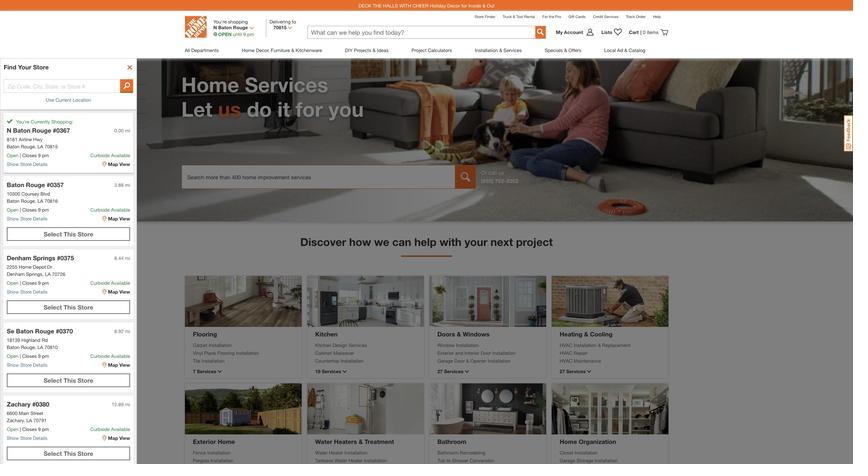 Task type: vqa. For each thing, say whether or not it's contained in the screenshot.
'07430' Button on the top
no



Task type: describe. For each thing, give the bounding box(es) containing it.
4 select this store button from the top
[[7, 447, 130, 461]]

coursey
[[21, 191, 39, 197]]

baton inside 8181 airline hwy baton rouge, la 70815
[[7, 144, 20, 150]]

view for rouge
[[119, 363, 130, 368]]

n baton rouge #0367 link
[[7, 127, 70, 134]]

3352
[[506, 178, 518, 184]]

tub
[[438, 458, 445, 464]]

installation down exterior and interior door installation link
[[488, 358, 511, 364]]

open
[[218, 31, 232, 37]]

view for #0357
[[119, 216, 130, 222]]

curbside for #0375
[[90, 280, 110, 286]]

departments
[[191, 47, 219, 53]]

70815 inside 8181 airline hwy baton rouge, la 70815
[[45, 144, 58, 150]]

installation down exterior home link
[[211, 458, 233, 464]]

how
[[349, 236, 371, 249]]

us inside home services let us do it for you
[[218, 97, 241, 121]]

installation down window installation link
[[493, 350, 516, 356]]

magnifying glass image
[[122, 81, 132, 91]]

installation inside the installation & services link
[[475, 47, 498, 53]]

window
[[438, 343, 455, 348]]

1 open from the top
[[7, 153, 18, 158]]

2 vertical spatial water
[[335, 458, 347, 464]]

5 map view from the top
[[108, 436, 130, 442]]

design
[[333, 343, 348, 348]]

select this store for #0375
[[44, 304, 93, 311]]

map for rouge
[[108, 363, 118, 368]]

open for baton
[[7, 207, 18, 213]]

installation up storage
[[575, 450, 598, 456]]

the
[[549, 14, 554, 19]]

diy projects & ideas
[[345, 47, 389, 53]]

home up fence installation pergola installation
[[218, 438, 235, 446]]

carpet installation vinyl plank flooring installation tile installation
[[193, 343, 259, 364]]

1 vertical spatial door
[[455, 358, 465, 364]]

available for #0357
[[111, 207, 130, 213]]

9 for zachary #0380
[[38, 427, 41, 433]]

replacement
[[602, 343, 631, 348]]

12.89 mi
[[112, 402, 130, 408]]

1 view from the top
[[119, 162, 130, 167]]

installation & services link
[[475, 42, 522, 58]]

tile installation link
[[193, 358, 293, 365]]

1 map view from the top
[[108, 162, 130, 167]]

currently
[[31, 119, 50, 125]]

specials & offers link
[[545, 42, 582, 58]]

mi for n baton rouge #0367
[[125, 128, 130, 134]]

0.00
[[114, 128, 124, 134]]

denham springs #0375
[[7, 255, 74, 262]]

kitchen for kitchen design services cabinet makeover countertop installation
[[315, 343, 331, 348]]

discover how we can help with your next project
[[300, 236, 553, 249]]

installation inside the hvac installation & replacement hvac repair hvac maintenance
[[574, 343, 597, 348]]

show store details for #0357
[[7, 216, 47, 222]]

bathroom remodeling link
[[438, 449, 538, 457]]

1 | from the top
[[20, 153, 21, 158]]

garage inside 'window installation exterior and interior door installation garage door & opener installation'
[[438, 358, 453, 364]]

local ad & catalog link
[[604, 42, 646, 58]]

delivering
[[270, 19, 291, 25]]

home inside 2255 home depot dr denham springs, la 70726
[[19, 264, 32, 270]]

7 services button
[[193, 368, 293, 375]]

credit
[[593, 14, 603, 19]]

select for rouge
[[44, 377, 62, 385]]

installation inside kitchen design services cabinet makeover countertop installation
[[341, 358, 364, 364]]

you're for you're shopping
[[213, 19, 227, 25]]

#0380
[[32, 401, 49, 409]]

baton up airline
[[13, 127, 30, 134]]

water heater installation tankless water heater installation
[[315, 450, 387, 464]]

lists
[[602, 29, 612, 35]]

rouge for se baton rouge #0370
[[35, 328, 54, 335]]

(855) 752-3352 link
[[481, 178, 518, 184]]

pm down hwy
[[42, 153, 49, 158]]

hvac repair link
[[560, 350, 660, 357]]

window installation exterior and interior door installation garage door & opener installation
[[438, 343, 516, 364]]

4 select from the top
[[44, 450, 62, 458]]

home organization
[[560, 438, 616, 446]]

interior
[[465, 350, 480, 356]]

1 show from the top
[[7, 162, 19, 167]]

doors & windows link
[[438, 331, 490, 338]]

10300 coursey blvd baton rouge, la 70816
[[7, 191, 58, 204]]

show for baton
[[7, 216, 19, 222]]

rouge for n baton rouge #0367
[[32, 127, 51, 134]]

27 for doors
[[438, 369, 443, 375]]

baton up open
[[218, 25, 232, 30]]

n for n baton rouge #0367
[[7, 127, 11, 134]]

1 curbside available from the top
[[90, 153, 130, 158]]

27 services button for doors & windows
[[438, 368, 538, 375]]

this for #0357
[[64, 231, 76, 238]]

with
[[440, 236, 462, 249]]

cabinet
[[315, 350, 332, 356]]

curbside available for #0357
[[90, 207, 130, 213]]

show store details link for #0375
[[7, 289, 47, 296]]

services inside button
[[322, 369, 341, 375]]

rouge for n baton rouge
[[233, 25, 248, 30]]

mi for se baton rouge #0370
[[125, 329, 130, 335]]

installation down 'water heater installation' link on the left
[[364, 458, 387, 464]]

installation down closet installation link
[[595, 458, 618, 464]]

5 map view link from the top
[[102, 435, 130, 442]]

la for hwy
[[37, 144, 43, 150]]

752-
[[495, 178, 506, 184]]

1 hvac from the top
[[560, 343, 573, 348]]

la inside 6600 main street zachary, la 70791
[[26, 418, 32, 424]]

3.88 mi
[[114, 182, 130, 188]]

12.89
[[112, 402, 124, 408]]

installation down carpet installation link
[[236, 350, 259, 356]]

map view link for rouge
[[102, 362, 130, 369]]

flooring link
[[193, 331, 217, 338]]

all departments link
[[185, 42, 219, 58]]

window installation link
[[438, 342, 538, 349]]

you're currently shopping:
[[16, 119, 73, 125]]

kitchen design services link
[[315, 342, 416, 349]]

tankless water heater installation link
[[315, 457, 416, 464]]

baton up '10300'
[[7, 181, 24, 189]]

5 show store details from the top
[[7, 436, 47, 442]]

baton rouge #0357 link
[[7, 181, 64, 189]]

n for n baton rouge
[[213, 25, 217, 30]]

zachary,
[[7, 418, 25, 424]]

offers
[[569, 47, 582, 53]]

baton inside '10300 coursey blvd baton rouge, la 70816'
[[7, 198, 20, 204]]

baton rouge #0357
[[7, 181, 64, 189]]

help link
[[653, 14, 661, 19]]

3 hvac from the top
[[560, 358, 573, 364]]

pergola installation link
[[193, 457, 293, 464]]

1 show store details link from the top
[[7, 161, 47, 168]]

airline
[[19, 137, 32, 142]]

5 map from the top
[[108, 436, 118, 442]]

closes for #0357
[[22, 207, 37, 213]]

credit services
[[593, 14, 619, 19]]

2255
[[7, 264, 17, 270]]

home organization link
[[560, 438, 616, 446]]

home for home organization
[[560, 438, 577, 446]]

available for rouge
[[111, 354, 130, 359]]

curbside available for rouge
[[90, 354, 130, 359]]

water heaters & treatment link
[[315, 438, 394, 446]]

1 see on map image from the top
[[102, 162, 107, 167]]

open | closes 9 pm for #0375
[[7, 280, 49, 286]]

for the pro
[[543, 14, 561, 19]]

project calculators link
[[412, 42, 452, 58]]

highland
[[21, 338, 40, 343]]

account
[[564, 29, 583, 35]]

& inside the hvac installation & replacement hvac repair hvac maintenance
[[598, 343, 601, 348]]

diy projects & ideas link
[[345, 42, 389, 58]]

map view link for #0375
[[102, 289, 130, 296]]

show store details link for #0357
[[7, 215, 47, 223]]

this for rouge
[[64, 377, 76, 385]]

select for #0357
[[44, 231, 62, 238]]

it
[[278, 97, 290, 121]]

4 this from the top
[[64, 450, 76, 458]]

lists link
[[598, 28, 626, 36]]

0.00 mi
[[114, 128, 130, 134]]

feedback link image
[[844, 115, 853, 152]]

installation up the plank
[[209, 343, 232, 348]]

holiday
[[430, 3, 446, 8]]

bathroom for bathroom remodeling tub to shower conversion
[[438, 450, 459, 456]]

6600 main street zachary, la 70791
[[7, 411, 47, 424]]

plank
[[204, 350, 216, 356]]

furniture
[[271, 47, 290, 53]]

street
[[30, 411, 43, 417]]

hwy
[[33, 137, 43, 142]]

map view link for #0357
[[102, 215, 130, 223]]

see on map image for baton rouge #0357
[[102, 216, 107, 222]]

the home depot logo link
[[185, 16, 207, 39]]

water for water heater installation tankless water heater installation
[[315, 450, 328, 456]]

kitchen for kitchen
[[315, 331, 338, 338]]

water for water heaters & treatment
[[315, 438, 332, 446]]

for
[[543, 14, 548, 19]]

fence
[[193, 450, 206, 456]]

until
[[233, 31, 242, 37]]

services inside button
[[197, 369, 216, 375]]

select this store for #0357
[[44, 231, 93, 238]]

2 hvac from the top
[[560, 350, 573, 356]]

installation down the plank
[[202, 358, 225, 364]]

rouge, inside 8181 airline hwy baton rouge, la 70815
[[21, 144, 36, 150]]

dr
[[47, 264, 52, 270]]

installation down water heaters & treatment
[[345, 450, 368, 456]]

location
[[73, 97, 91, 103]]

us inside the or call us (855) 752-3352
[[498, 170, 504, 176]]

5 curbside from the top
[[90, 427, 110, 433]]

pro
[[555, 14, 561, 19]]

curbside available for #0375
[[90, 280, 130, 286]]

delivering to
[[270, 19, 296, 25]]

baton inside '18139 highland rd baton rouge, la 70810'
[[7, 345, 20, 351]]

use current location
[[46, 97, 91, 103]]

5 closes from the top
[[22, 427, 37, 433]]

mi for baton rouge #0357
[[125, 182, 130, 188]]

mi for denham springs #0375
[[125, 256, 130, 261]]

open for se
[[7, 354, 18, 359]]



Task type: locate. For each thing, give the bounding box(es) containing it.
1 curbside from the top
[[90, 153, 110, 158]]

mi right 8.44 on the bottom left
[[125, 256, 130, 261]]

0 vertical spatial door
[[481, 350, 491, 356]]

show store details link down '18139 highland rd baton rouge, la 70810'
[[7, 362, 47, 369]]

mi right 0.00
[[125, 128, 130, 134]]

3 rouge, from the top
[[21, 345, 36, 351]]

0 horizontal spatial n
[[7, 127, 11, 134]]

your
[[18, 63, 31, 71]]

installation & services
[[475, 47, 522, 53]]

1 closes from the top
[[22, 153, 37, 158]]

la for blvd
[[37, 198, 43, 204]]

services inside home services let us do it for you
[[245, 73, 328, 97]]

4 map from the top
[[108, 363, 118, 368]]

9
[[243, 31, 246, 37], [38, 153, 41, 158], [38, 207, 41, 213], [38, 280, 41, 286], [38, 354, 41, 359], [38, 427, 41, 433]]

2 kitchen from the top
[[315, 343, 331, 348]]

70810
[[45, 345, 58, 351]]

1 horizontal spatial 27 services button
[[560, 368, 660, 375]]

help
[[414, 236, 437, 249]]

1 available from the top
[[111, 153, 130, 158]]

7 services
[[193, 369, 216, 375]]

0 vertical spatial hvac
[[560, 343, 573, 348]]

1 vertical spatial kitchen
[[315, 343, 331, 348]]

2 select from the top
[[44, 304, 62, 311]]

5 curbside available from the top
[[90, 427, 130, 433]]

curbside available down 12.89
[[90, 427, 130, 433]]

0 horizontal spatial you're
[[16, 119, 29, 125]]

exterior inside 'window installation exterior and interior door installation garage door & opener installation'
[[438, 350, 454, 356]]

la inside 8181 airline hwy baton rouge, la 70815
[[37, 144, 43, 150]]

home for home decor, furniture & kitchenware
[[242, 47, 255, 53]]

find
[[4, 63, 16, 71]]

map view down the 3.88
[[108, 216, 130, 222]]

installation up interior
[[456, 343, 479, 348]]

select this store button for #0375
[[7, 301, 130, 315]]

show store details link
[[7, 161, 47, 168], [7, 215, 47, 223], [7, 289, 47, 296], [7, 362, 47, 369], [7, 435, 47, 442]]

2 curbside available from the top
[[90, 207, 130, 213]]

2 available from the top
[[111, 207, 130, 213]]

0 vertical spatial 70815
[[273, 25, 287, 30]]

hvac left maintenance
[[560, 358, 573, 364]]

0 vertical spatial you're
[[213, 19, 227, 25]]

makeover
[[333, 350, 354, 356]]

27 for heating
[[560, 369, 565, 375]]

rd
[[42, 338, 48, 343]]

27 services for doors
[[438, 369, 464, 375]]

7
[[193, 369, 196, 375]]

18139 highland rd baton rouge, la 70810
[[7, 338, 58, 351]]

fence installation link
[[193, 449, 293, 457]]

2 27 services button from the left
[[560, 368, 660, 375]]

all departments
[[185, 47, 219, 53]]

| for denham
[[20, 280, 21, 286]]

pm for zachary #0380
[[42, 427, 49, 433]]

exterior home link
[[193, 438, 235, 446]]

exterior up fence
[[193, 438, 216, 446]]

garage door & opener installation link
[[438, 358, 538, 365]]

70816
[[45, 198, 58, 204]]

this for #0375
[[64, 304, 76, 311]]

select for #0375
[[44, 304, 62, 311]]

denham
[[7, 255, 31, 262], [7, 272, 25, 277]]

my account link
[[556, 28, 598, 36]]

mi right the 3.88
[[125, 182, 130, 188]]

1 select this store button from the top
[[7, 228, 130, 241]]

2 view from the top
[[119, 216, 130, 222]]

garage down window
[[438, 358, 453, 364]]

open | closes 9 pm for rouge
[[7, 354, 49, 359]]

closes down '18139 highland rd baton rouge, la 70810'
[[22, 354, 37, 359]]

to inside bathroom remodeling tub to shower conversion
[[447, 458, 451, 464]]

view down '8.44 mi'
[[119, 289, 130, 295]]

mi for zachary #0380
[[125, 402, 130, 408]]

9 for se baton rouge #0370
[[38, 354, 41, 359]]

3 open from the top
[[7, 280, 18, 286]]

flooring right the plank
[[217, 350, 235, 356]]

2 vertical spatial see on map image
[[102, 362, 107, 368]]

details for #0375
[[33, 289, 47, 295]]

home inside "home decor, furniture & kitchenware" link
[[242, 47, 255, 53]]

rouge, for rouge
[[21, 198, 36, 204]]

details down "70810"
[[33, 363, 47, 368]]

garage storage installation link
[[560, 457, 660, 464]]

pm down "70810"
[[42, 354, 49, 359]]

5 details from the top
[[33, 436, 47, 442]]

doors
[[438, 331, 455, 338]]

open down 18139 at left bottom
[[7, 354, 18, 359]]

5 show from the top
[[7, 436, 19, 442]]

bathroom up tub
[[438, 450, 459, 456]]

installation down makeover
[[341, 358, 364, 364]]

or
[[481, 170, 487, 176]]

0 vertical spatial rouge,
[[21, 144, 36, 150]]

baton up highland
[[16, 328, 33, 335]]

2 bathroom from the top
[[438, 450, 459, 456]]

1 map from the top
[[108, 162, 118, 167]]

home left decor,
[[242, 47, 255, 53]]

carpet
[[193, 343, 207, 348]]

1 horizontal spatial us
[[498, 170, 504, 176]]

map for #0357
[[108, 216, 118, 222]]

4 show store details link from the top
[[7, 362, 47, 369]]

1 map view link from the top
[[102, 161, 130, 168]]

0 vertical spatial bathroom
[[438, 438, 467, 446]]

catalog
[[629, 47, 646, 53]]

map view up the 3.88
[[108, 162, 130, 167]]

map view link up the 3.88
[[102, 161, 130, 168]]

out
[[487, 3, 495, 8]]

tool
[[516, 14, 523, 19]]

home for home services let us do it for you
[[181, 73, 239, 97]]

2 map view from the top
[[108, 216, 130, 222]]

ad
[[617, 47, 623, 53]]

3 show from the top
[[7, 289, 19, 295]]

la for rd
[[37, 345, 43, 351]]

1 horizontal spatial exterior
[[438, 350, 454, 356]]

pm for denham springs #0375
[[42, 280, 49, 286]]

0 vertical spatial denham
[[7, 255, 31, 262]]

9 for baton rouge #0357
[[38, 207, 41, 213]]

4 view from the top
[[119, 363, 130, 368]]

2 27 from the left
[[560, 369, 565, 375]]

Zip Code, City, State, or Store # text field
[[4, 79, 120, 93]]

5 available from the top
[[111, 427, 130, 433]]

1 details from the top
[[33, 162, 47, 167]]

project calculators
[[412, 47, 452, 53]]

9 down 70791
[[38, 427, 41, 433]]

close store finder drawer image
[[126, 64, 133, 71]]

4 map view link from the top
[[102, 362, 130, 369]]

2 details from the top
[[33, 216, 47, 222]]

1 show store details from the top
[[7, 162, 47, 167]]

heater up tankless on the left bottom
[[329, 450, 343, 456]]

map view link down 12.89
[[102, 435, 130, 442]]

flooring inside the carpet installation vinyl plank flooring installation tile installation
[[217, 350, 235, 356]]

view
[[119, 162, 130, 167], [119, 216, 130, 222], [119, 289, 130, 295], [119, 363, 130, 368], [119, 436, 130, 442]]

& inside 'window installation exterior and interior door installation garage door & opener installation'
[[466, 358, 469, 364]]

finder
[[485, 14, 495, 19]]

la down hwy
[[37, 144, 43, 150]]

2 open from the top
[[7, 207, 18, 213]]

hvac down heating
[[560, 343, 573, 348]]

gift cards
[[569, 14, 586, 19]]

1 horizontal spatial you're
[[213, 19, 227, 25]]

70726
[[52, 272, 65, 277]]

5 open | closes 9 pm from the top
[[7, 427, 49, 433]]

details for rouge
[[33, 363, 47, 368]]

view down 8.92 mi
[[119, 363, 130, 368]]

5 | from the top
[[20, 427, 21, 433]]

kitchenware
[[296, 47, 322, 53]]

rouge up until
[[233, 25, 248, 30]]

0 vertical spatial kitchen
[[315, 331, 338, 338]]

3 select this store from the top
[[44, 377, 93, 385]]

& inside "link"
[[564, 47, 567, 53]]

show store details link down '10300 coursey blvd baton rouge, la 70816'
[[7, 215, 47, 223]]

0 horizontal spatial 27 services button
[[438, 368, 538, 375]]

1 vertical spatial heater
[[349, 458, 363, 464]]

for left inside
[[461, 3, 467, 8]]

map view for #0357
[[108, 216, 130, 222]]

show store details link for rouge
[[7, 362, 47, 369]]

1 this from the top
[[64, 231, 76, 238]]

3 map from the top
[[108, 289, 118, 295]]

cooling
[[590, 331, 613, 338]]

project
[[412, 47, 427, 53]]

closet
[[560, 450, 574, 456]]

0 vertical spatial to
[[292, 19, 296, 25]]

1 horizontal spatial for
[[461, 3, 467, 8]]

open | closes 9 pm for #0357
[[7, 207, 49, 213]]

70815 down #0367
[[45, 144, 58, 150]]

see on map image
[[102, 216, 107, 222], [102, 436, 107, 442]]

1 rouge, from the top
[[21, 144, 36, 150]]

this
[[64, 231, 76, 238], [64, 304, 76, 311], [64, 377, 76, 385], [64, 450, 76, 458]]

4 | from the top
[[20, 354, 21, 359]]

| for baton
[[20, 207, 21, 213]]

1 vertical spatial exterior
[[193, 438, 216, 446]]

for the pro link
[[543, 14, 561, 19]]

1 vertical spatial flooring
[[217, 350, 235, 356]]

pm down 70791
[[42, 427, 49, 433]]

la inside '18139 highland rd baton rouge, la 70810'
[[37, 345, 43, 351]]

view up 3.88 mi
[[119, 162, 130, 167]]

you're for you're currently shopping:
[[16, 119, 29, 125]]

open | closes 9 pm down '18139 highland rd baton rouge, la 70810'
[[7, 354, 49, 359]]

70815 up furniture
[[273, 25, 287, 30]]

1 vertical spatial see on map image
[[102, 289, 107, 295]]

view down 3.88 mi
[[119, 216, 130, 222]]

rouge, for baton
[[21, 345, 36, 351]]

project
[[516, 236, 553, 249]]

baton down '10300'
[[7, 198, 20, 204]]

open | closes 9 pm down '10300 coursey blvd baton rouge, la 70816'
[[7, 207, 49, 213]]

4 curbside available from the top
[[90, 354, 130, 359]]

2 rouge, from the top
[[21, 198, 36, 204]]

0 horizontal spatial heater
[[329, 450, 343, 456]]

3 curbside available from the top
[[90, 280, 130, 286]]

2 show store details from the top
[[7, 216, 47, 222]]

3 this from the top
[[64, 377, 76, 385]]

1 horizontal spatial to
[[447, 458, 451, 464]]

0 vertical spatial water
[[315, 438, 332, 446]]

to right delivering
[[292, 19, 296, 25]]

the home depot image
[[185, 16, 207, 38]]

home decor, furniture & kitchenware
[[242, 47, 322, 53]]

3 show store details from the top
[[7, 289, 47, 295]]

kitchen inside kitchen design services cabinet makeover countertop installation
[[315, 343, 331, 348]]

3 curbside from the top
[[90, 280, 110, 286]]

show for zachary
[[7, 436, 19, 442]]

baton down 18139 at left bottom
[[7, 345, 20, 351]]

gift cards link
[[569, 14, 586, 19]]

3 | from the top
[[20, 280, 21, 286]]

0 vertical spatial see on map image
[[102, 216, 107, 222]]

see on map image for se baton rouge #0370
[[102, 362, 107, 368]]

show store details for rouge
[[7, 363, 47, 368]]

storage
[[577, 458, 594, 464]]

select this store for rouge
[[44, 377, 93, 385]]

open
[[7, 153, 18, 158], [7, 207, 18, 213], [7, 280, 18, 286], [7, 354, 18, 359], [7, 427, 18, 433]]

with
[[400, 3, 411, 8]]

0 horizontal spatial 27 services
[[438, 369, 464, 375]]

4 available from the top
[[111, 354, 130, 359]]

open down 2255
[[7, 280, 18, 286]]

open down '8181'
[[7, 153, 18, 158]]

1 select from the top
[[44, 231, 62, 238]]

kitchen link
[[315, 331, 338, 338]]

map for #0375
[[108, 289, 118, 295]]

2 vertical spatial hvac
[[560, 358, 573, 364]]

1 27 from the left
[[438, 369, 443, 375]]

27 services button for heating & cooling
[[560, 368, 660, 375]]

1 horizontal spatial 27 services
[[560, 369, 586, 375]]

map view down 8.44 on the bottom left
[[108, 289, 130, 295]]

1 horizontal spatial door
[[481, 350, 491, 356]]

see on map image
[[102, 162, 107, 167], [102, 289, 107, 295], [102, 362, 107, 368]]

installation down exterior home
[[207, 450, 230, 456]]

0 vertical spatial heater
[[329, 450, 343, 456]]

1 horizontal spatial heater
[[349, 458, 363, 464]]

5 view from the top
[[119, 436, 130, 442]]

2 show store details link from the top
[[7, 215, 47, 223]]

you're
[[213, 19, 227, 25], [16, 119, 29, 125]]

9 down 8181 airline hwy baton rouge, la 70815
[[38, 153, 41, 158]]

3 details from the top
[[33, 289, 47, 295]]

4 mi from the top
[[125, 329, 130, 335]]

curbside available down the 3.88
[[90, 207, 130, 213]]

4 open | closes 9 pm from the top
[[7, 354, 49, 359]]

show
[[7, 162, 19, 167], [7, 216, 19, 222], [7, 289, 19, 295], [7, 363, 19, 368], [7, 436, 19, 442]]

1 horizontal spatial n
[[213, 25, 217, 30]]

decor
[[447, 3, 460, 8]]

rouge down currently
[[32, 127, 51, 134]]

1 see on map image from the top
[[102, 216, 107, 222]]

2 this from the top
[[64, 304, 76, 311]]

garage
[[438, 358, 453, 364], [560, 458, 575, 464]]

la inside '10300 coursey blvd baton rouge, la 70816'
[[37, 198, 43, 204]]

map view link down the 3.88
[[102, 215, 130, 223]]

hvac installation & replacement hvac repair hvac maintenance
[[560, 343, 631, 364]]

show store details link down zachary,
[[7, 435, 47, 442]]

1 27 services button from the left
[[438, 368, 538, 375]]

show for denham
[[7, 289, 19, 295]]

0 vertical spatial see on map image
[[102, 162, 107, 167]]

pm
[[247, 31, 254, 37], [42, 153, 49, 158], [42, 207, 49, 213], [42, 280, 49, 286], [42, 354, 49, 359], [42, 427, 49, 433]]

show store details down springs, on the left bottom of the page
[[7, 289, 47, 295]]

0 vertical spatial flooring
[[193, 331, 217, 338]]

show store details down '10300 coursey blvd baton rouge, la 70816'
[[7, 216, 47, 222]]

27 services
[[438, 369, 464, 375], [560, 369, 586, 375]]

0 horizontal spatial garage
[[438, 358, 453, 364]]

2 denham from the top
[[7, 272, 25, 277]]

organization
[[579, 438, 616, 446]]

rouge, inside '18139 highland rd baton rouge, la 70810'
[[21, 345, 36, 351]]

#0370
[[56, 328, 73, 335]]

map view down 8.92
[[108, 363, 130, 368]]

curbside available down 0.00
[[90, 153, 130, 158]]

2 open | closes 9 pm from the top
[[7, 207, 49, 213]]

70791
[[33, 418, 47, 424]]

to
[[292, 19, 296, 25], [447, 458, 451, 464]]

my account
[[556, 29, 583, 35]]

heating & cooling link
[[560, 331, 613, 338]]

denham inside 2255 home depot dr denham springs, la 70726
[[7, 272, 25, 277]]

bathroom inside bathroom remodeling tub to shower conversion
[[438, 450, 459, 456]]

details for #0357
[[33, 216, 47, 222]]

details down 70791
[[33, 436, 47, 442]]

4 select this store from the top
[[44, 450, 93, 458]]

0 horizontal spatial 27
[[438, 369, 443, 375]]

2 curbside from the top
[[90, 207, 110, 213]]

view for #0375
[[119, 289, 130, 295]]

rouge, down highland
[[21, 345, 36, 351]]

3 map view from the top
[[108, 289, 130, 295]]

for
[[461, 3, 467, 8], [296, 97, 323, 121]]

local ad & catalog
[[604, 47, 646, 53]]

9 right until
[[243, 31, 246, 37]]

diy
[[345, 47, 353, 53]]

3 show store details link from the top
[[7, 289, 47, 296]]

9 for denham springs #0375
[[38, 280, 41, 286]]

select this store button for #0357
[[7, 228, 130, 241]]

closes down 8181 airline hwy baton rouge, la 70815
[[22, 153, 37, 158]]

3 select from the top
[[44, 377, 62, 385]]

rouge, down airline
[[21, 144, 36, 150]]

1 open | closes 9 pm from the top
[[7, 153, 49, 158]]

27 services for heating
[[560, 369, 586, 375]]

se baton rouge #0370 link
[[7, 328, 73, 335]]

0 horizontal spatial 70815
[[45, 144, 58, 150]]

open | closes 9 pm down springs, on the left bottom of the page
[[7, 280, 49, 286]]

map view for #0375
[[108, 289, 130, 295]]

map view for rouge
[[108, 363, 130, 368]]

curbside for #0357
[[90, 207, 110, 213]]

0 vertical spatial us
[[218, 97, 241, 121]]

available down the 12.89 mi
[[111, 427, 130, 433]]

5 show store details link from the top
[[7, 435, 47, 442]]

0 horizontal spatial us
[[218, 97, 241, 121]]

open for denham
[[7, 280, 18, 286]]

for inside home services let us do it for you
[[296, 97, 323, 121]]

2 closes from the top
[[22, 207, 37, 213]]

pergola
[[193, 458, 209, 464]]

3 available from the top
[[111, 280, 130, 286]]

submit search image
[[537, 29, 544, 35]]

pm right until
[[247, 31, 254, 37]]

show store details for #0375
[[7, 289, 47, 295]]

installation down store finder on the top right of page
[[475, 47, 498, 53]]

show down '10300'
[[7, 216, 19, 222]]

2 vertical spatial rouge,
[[21, 345, 36, 351]]

track
[[626, 14, 635, 19]]

show down zachary,
[[7, 436, 19, 442]]

2 select this store from the top
[[44, 304, 93, 311]]

1 vertical spatial 70815
[[45, 144, 58, 150]]

open | closes 9 pm down 6600 main street zachary, la 70791
[[7, 427, 49, 433]]

tankless
[[315, 458, 334, 464]]

0 vertical spatial garage
[[438, 358, 453, 364]]

4 details from the top
[[33, 363, 47, 368]]

0 horizontal spatial to
[[292, 19, 296, 25]]

closes for #0375
[[22, 280, 37, 286]]

1 vertical spatial see on map image
[[102, 436, 107, 442]]

you
[[329, 97, 364, 121]]

curbside
[[90, 153, 110, 158], [90, 207, 110, 213], [90, 280, 110, 286], [90, 354, 110, 359], [90, 427, 110, 433]]

Search more than 400 home improvement services text field
[[181, 165, 455, 189]]

#0357
[[47, 181, 64, 189]]

1 horizontal spatial 27
[[560, 369, 565, 375]]

5 mi from the top
[[125, 402, 130, 408]]

closes for rouge
[[22, 354, 37, 359]]

0 horizontal spatial for
[[296, 97, 323, 121]]

track order link
[[626, 14, 646, 19]]

you're up open
[[213, 19, 227, 25]]

3 closes from the top
[[22, 280, 37, 286]]

carpet installation link
[[193, 342, 293, 349]]

open for zachary
[[7, 427, 18, 433]]

2 map view link from the top
[[102, 215, 130, 223]]

4 closes from the top
[[22, 354, 37, 359]]

credit services link
[[593, 14, 619, 19]]

gift
[[569, 14, 575, 19]]

details up the baton rouge #0357
[[33, 162, 47, 167]]

1 vertical spatial garage
[[560, 458, 575, 464]]

see on map image for denham springs #0375
[[102, 289, 107, 295]]

open down zachary,
[[7, 427, 18, 433]]

| for se
[[20, 354, 21, 359]]

1 vertical spatial rouge,
[[21, 198, 36, 204]]

5 open from the top
[[7, 427, 18, 433]]

heaters
[[334, 438, 357, 446]]

green check image
[[7, 119, 16, 124]]

| down zachary,
[[20, 427, 21, 433]]

let
[[181, 97, 212, 121]]

items
[[647, 29, 659, 35]]

4 show from the top
[[7, 363, 19, 368]]

home inside home services let us do it for you
[[181, 73, 239, 97]]

27 services button down garage door & opener installation "link"
[[438, 368, 538, 375]]

1 horizontal spatial garage
[[560, 458, 575, 464]]

1 vertical spatial for
[[296, 97, 323, 121]]

installation up repair
[[574, 343, 597, 348]]

show store details link down springs, on the left bottom of the page
[[7, 289, 47, 296]]

rouge up 'coursey'
[[26, 181, 45, 189]]

use
[[46, 97, 54, 103]]

rouge, inside '10300 coursey blvd baton rouge, la 70816'
[[21, 198, 36, 204]]

1 vertical spatial hvac
[[560, 350, 573, 356]]

you're left currently
[[16, 119, 29, 125]]

1 bathroom from the top
[[438, 438, 467, 446]]

next
[[491, 236, 513, 249]]

2 see on map image from the top
[[102, 436, 107, 442]]

pm for se baton rouge #0370
[[42, 354, 49, 359]]

map view link down 8.44 on the bottom left
[[102, 289, 130, 296]]

door down and
[[455, 358, 465, 364]]

None text field
[[308, 26, 535, 38], [308, 26, 535, 38], [308, 26, 535, 38], [308, 26, 535, 38]]

bathroom
[[438, 438, 467, 446], [438, 450, 459, 456]]

map view link down 8.92
[[102, 362, 130, 369]]

1 vertical spatial you're
[[16, 119, 29, 125]]

9 down springs, on the left bottom of the page
[[38, 280, 41, 286]]

4 curbside from the top
[[90, 354, 110, 359]]

curbside available
[[90, 153, 130, 158], [90, 207, 130, 213], [90, 280, 130, 286], [90, 354, 130, 359], [90, 427, 130, 433]]

1 denham from the top
[[7, 255, 31, 262]]

details down the 70816
[[33, 216, 47, 222]]

1 vertical spatial to
[[447, 458, 451, 464]]

2 select this store button from the top
[[7, 301, 130, 315]]

services inside kitchen design services cabinet makeover countertop installation
[[349, 343, 367, 348]]

0 vertical spatial exterior
[[438, 350, 454, 356]]

1 horizontal spatial flooring
[[217, 350, 235, 356]]

bathroom for bathroom
[[438, 438, 467, 446]]

19 services button
[[315, 368, 416, 375]]

1 vertical spatial bathroom
[[438, 450, 459, 456]]

rouge up rd
[[35, 328, 54, 335]]

show store details down zachary,
[[7, 436, 47, 442]]

available down 0.00
[[111, 153, 130, 158]]

garage down closet
[[560, 458, 575, 464]]

2 | from the top
[[20, 207, 21, 213]]

shopping:
[[51, 119, 73, 125]]

2 see on map image from the top
[[102, 289, 107, 295]]

home up let
[[181, 73, 239, 97]]

see on map image for zachary #0380
[[102, 436, 107, 442]]

0 vertical spatial n
[[213, 25, 217, 30]]

select this store button for rouge
[[7, 374, 130, 388]]

0 horizontal spatial flooring
[[193, 331, 217, 338]]

n down green check image
[[7, 127, 11, 134]]

| for zachary
[[20, 427, 21, 433]]

2 27 services from the left
[[560, 369, 586, 375]]

la inside 2255 home depot dr denham springs, la 70726
[[45, 272, 51, 277]]

kitchen up "cabinet"
[[315, 343, 331, 348]]

truck & tool rental
[[503, 14, 535, 19]]

current
[[55, 97, 71, 103]]

0 horizontal spatial door
[[455, 358, 465, 364]]

local
[[604, 47, 616, 53]]

closes down springs, on the left bottom of the page
[[22, 280, 37, 286]]

1 vertical spatial water
[[315, 450, 328, 456]]

1 27 services from the left
[[438, 369, 464, 375]]

0 vertical spatial for
[[461, 3, 467, 8]]

truck & tool rental link
[[503, 14, 535, 19]]

pm for baton rouge #0357
[[42, 207, 49, 213]]

1 horizontal spatial 70815
[[273, 25, 287, 30]]

0 horizontal spatial exterior
[[193, 438, 216, 446]]

curbside for rouge
[[90, 354, 110, 359]]

1 vertical spatial denham
[[7, 272, 25, 277]]

rouge, down 'coursey'
[[21, 198, 36, 204]]

#0375
[[57, 255, 74, 262]]

1 vertical spatial n
[[7, 127, 11, 134]]

map view down 12.89
[[108, 436, 130, 442]]

pm down the 70816
[[42, 207, 49, 213]]

show for se
[[7, 363, 19, 368]]

2 mi from the top
[[125, 182, 130, 188]]

1 vertical spatial us
[[498, 170, 504, 176]]

4 open from the top
[[7, 354, 18, 359]]

available for #0375
[[111, 280, 130, 286]]

garage inside closet installation garage storage installation
[[560, 458, 575, 464]]



